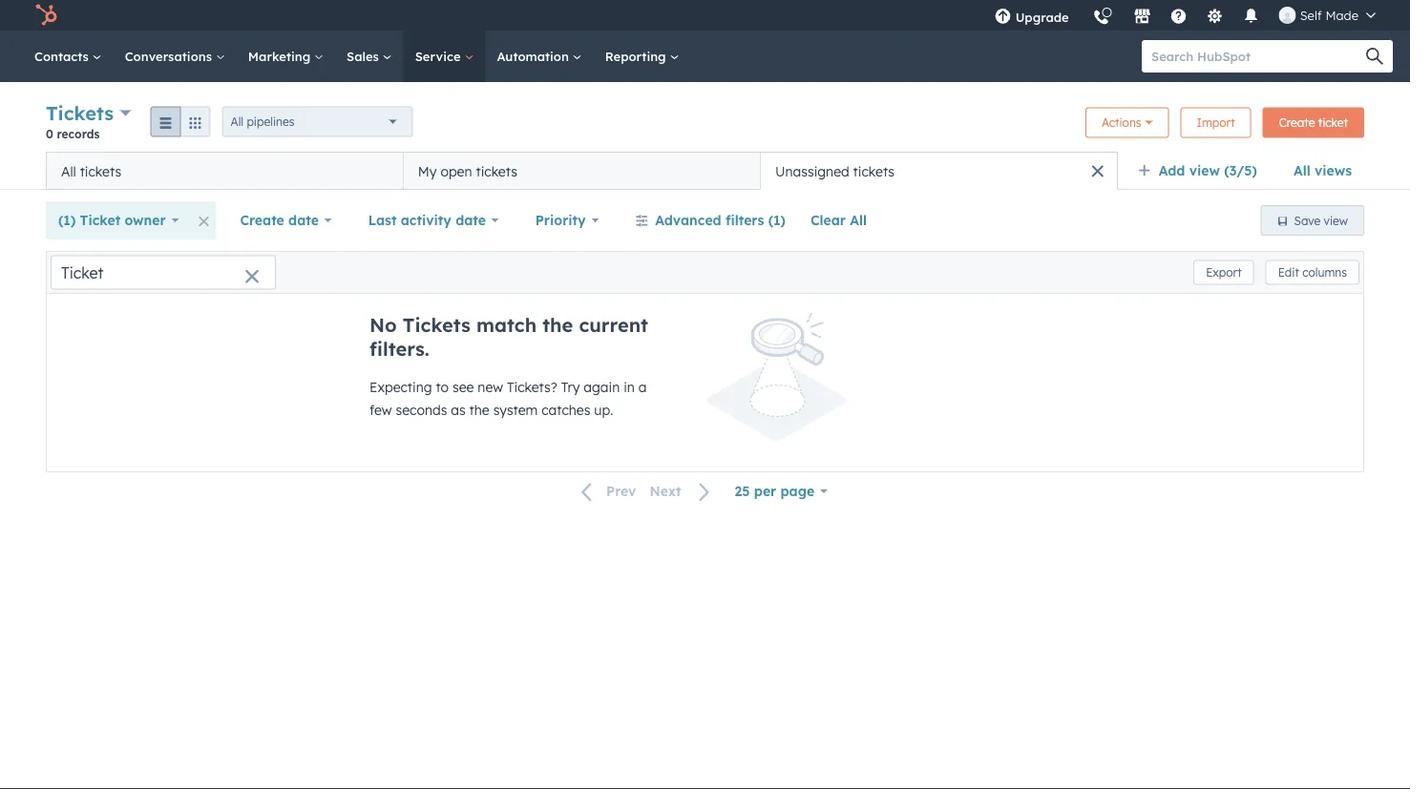 Task type: locate. For each thing, give the bounding box(es) containing it.
(1) ticket owner button
[[46, 201, 191, 240]]

view inside button
[[1324, 213, 1348, 228]]

create for create ticket
[[1279, 116, 1315, 130]]

0
[[46, 127, 53, 141]]

0 vertical spatial the
[[543, 313, 573, 337]]

tickets down records on the left of page
[[80, 163, 121, 179]]

1 vertical spatial view
[[1324, 213, 1348, 228]]

all tickets button
[[46, 152, 403, 190]]

actions button
[[1085, 107, 1169, 138]]

tickets for all tickets
[[80, 163, 121, 179]]

1 (1) from the left
[[58, 212, 76, 229]]

no
[[369, 313, 397, 337]]

the
[[543, 313, 573, 337], [469, 402, 490, 419]]

date
[[288, 212, 319, 229], [456, 212, 486, 229]]

create date
[[240, 212, 319, 229]]

1 vertical spatial the
[[469, 402, 490, 419]]

0 horizontal spatial create
[[240, 212, 284, 229]]

prev
[[606, 483, 636, 500]]

(1) left ticket in the top of the page
[[58, 212, 76, 229]]

next
[[650, 483, 681, 500]]

0 vertical spatial view
[[1189, 162, 1220, 179]]

my open tickets
[[418, 163, 517, 179]]

view for add
[[1189, 162, 1220, 179]]

date inside last activity date popup button
[[456, 212, 486, 229]]

Search ID, name, or description search field
[[51, 255, 276, 290]]

2 horizontal spatial tickets
[[853, 163, 895, 179]]

self made button
[[1268, 0, 1387, 31]]

0 horizontal spatial date
[[288, 212, 319, 229]]

owner
[[125, 212, 166, 229]]

ruby anderson image
[[1279, 7, 1296, 24]]

page
[[781, 483, 815, 500]]

edit
[[1278, 265, 1299, 280]]

1 vertical spatial tickets
[[403, 313, 471, 337]]

1 horizontal spatial view
[[1324, 213, 1348, 228]]

search image
[[1366, 48, 1383, 65]]

1 date from the left
[[288, 212, 319, 229]]

in
[[624, 379, 635, 396]]

records
[[57, 127, 100, 141]]

settings image
[[1207, 9, 1224, 26]]

0 vertical spatial tickets
[[46, 101, 114, 125]]

as
[[451, 402, 466, 419]]

save view button
[[1261, 205, 1364, 236]]

menu containing self made
[[983, 0, 1387, 38]]

1 horizontal spatial tickets
[[476, 163, 517, 179]]

view inside "popup button"
[[1189, 162, 1220, 179]]

again
[[584, 379, 620, 396]]

tickets up records on the left of page
[[46, 101, 114, 125]]

date left last at the top of the page
[[288, 212, 319, 229]]

0 horizontal spatial (1)
[[58, 212, 76, 229]]

automation link
[[485, 31, 594, 82]]

all pipelines
[[231, 115, 294, 129]]

advanced filters (1)
[[655, 212, 786, 229]]

catches
[[542, 402, 590, 419]]

1 horizontal spatial the
[[543, 313, 573, 337]]

all inside button
[[61, 163, 76, 179]]

1 horizontal spatial create
[[1279, 116, 1315, 130]]

all left 'views'
[[1294, 162, 1311, 179]]

all
[[231, 115, 244, 129], [1294, 162, 1311, 179], [61, 163, 76, 179], [850, 212, 867, 229]]

clear input image
[[244, 270, 260, 285]]

marketplaces button
[[1123, 0, 1163, 31]]

tickets?
[[507, 379, 557, 396]]

0 horizontal spatial tickets
[[80, 163, 121, 179]]

1 horizontal spatial tickets
[[403, 313, 471, 337]]

per
[[754, 483, 776, 500]]

create inside popup button
[[240, 212, 284, 229]]

view
[[1189, 162, 1220, 179], [1324, 213, 1348, 228]]

tickets button
[[46, 99, 131, 127]]

pipelines
[[247, 115, 294, 129]]

view for save
[[1324, 213, 1348, 228]]

all inside 'button'
[[850, 212, 867, 229]]

view right save on the top of page
[[1324, 213, 1348, 228]]

save view
[[1294, 213, 1348, 228]]

1 tickets from the left
[[80, 163, 121, 179]]

all inside popup button
[[231, 115, 244, 129]]

expecting
[[369, 379, 432, 396]]

import
[[1197, 116, 1235, 130]]

unassigned
[[775, 163, 849, 179]]

next button
[[643, 479, 722, 505]]

tickets right no
[[403, 313, 471, 337]]

(1)
[[58, 212, 76, 229], [768, 212, 786, 229]]

2 (1) from the left
[[768, 212, 786, 229]]

0 vertical spatial create
[[1279, 116, 1315, 130]]

create date button
[[228, 201, 344, 240]]

see
[[453, 379, 474, 396]]

the right as
[[469, 402, 490, 419]]

all left pipelines
[[231, 115, 244, 129]]

tickets
[[46, 101, 114, 125], [403, 313, 471, 337]]

(1) right filters
[[768, 212, 786, 229]]

self
[[1300, 7, 1322, 23]]

try
[[561, 379, 580, 396]]

no tickets match the current filters.
[[369, 313, 648, 361]]

help image
[[1170, 9, 1187, 26]]

tickets
[[80, 163, 121, 179], [476, 163, 517, 179], [853, 163, 895, 179]]

self made
[[1300, 7, 1359, 23]]

2 date from the left
[[456, 212, 486, 229]]

1 horizontal spatial date
[[456, 212, 486, 229]]

tickets up clear all
[[853, 163, 895, 179]]

1 horizontal spatial (1)
[[768, 212, 786, 229]]

all right clear
[[850, 212, 867, 229]]

upgrade
[[1016, 9, 1069, 25]]

25 per page
[[735, 483, 815, 500]]

0 horizontal spatial tickets
[[46, 101, 114, 125]]

conversations
[[125, 48, 216, 64]]

tickets inside button
[[853, 163, 895, 179]]

advanced filters (1) button
[[623, 201, 798, 240]]

create left ticket in the top of the page
[[1279, 116, 1315, 130]]

conversations link
[[113, 31, 237, 82]]

automation
[[497, 48, 573, 64]]

the right match
[[543, 313, 573, 337]]

menu
[[983, 0, 1387, 38]]

3 tickets from the left
[[853, 163, 895, 179]]

current
[[579, 313, 648, 337]]

tickets right open at the top left of the page
[[476, 163, 517, 179]]

group
[[150, 106, 211, 137]]

create up clear input icon
[[240, 212, 284, 229]]

notifications button
[[1235, 0, 1268, 31]]

my
[[418, 163, 437, 179]]

calling icon image
[[1093, 10, 1110, 27]]

date right activity
[[456, 212, 486, 229]]

service link
[[404, 31, 485, 82]]

all down 0 records
[[61, 163, 76, 179]]

view right add
[[1189, 162, 1220, 179]]

reporting
[[605, 48, 670, 64]]

1 vertical spatial create
[[240, 212, 284, 229]]

create inside button
[[1279, 116, 1315, 130]]

upgrade image
[[995, 9, 1012, 26]]

0 horizontal spatial the
[[469, 402, 490, 419]]

create ticket button
[[1263, 107, 1364, 138]]

activity
[[401, 212, 451, 229]]

0 horizontal spatial view
[[1189, 162, 1220, 179]]

create
[[1279, 116, 1315, 130], [240, 212, 284, 229]]

(1) inside popup button
[[58, 212, 76, 229]]

calling icon button
[[1085, 2, 1118, 30]]

filters
[[726, 212, 764, 229]]

add view (3/5)
[[1159, 162, 1257, 179]]

all for all tickets
[[61, 163, 76, 179]]



Task type: describe. For each thing, give the bounding box(es) containing it.
help button
[[1163, 0, 1195, 31]]

unassigned tickets button
[[761, 152, 1118, 190]]

to
[[436, 379, 449, 396]]

actions
[[1102, 116, 1141, 130]]

service
[[415, 48, 464, 64]]

clear all
[[811, 212, 867, 229]]

views
[[1315, 162, 1352, 179]]

(1) inside button
[[768, 212, 786, 229]]

add view (3/5) button
[[1125, 152, 1281, 190]]

priority button
[[523, 201, 611, 240]]

expecting to see new tickets? try again in a few seconds as the system catches up.
[[369, 379, 647, 419]]

tickets banner
[[46, 99, 1364, 152]]

system
[[493, 402, 538, 419]]

date inside 'create date' popup button
[[288, 212, 319, 229]]

search button
[[1357, 40, 1393, 73]]

hubspot image
[[34, 4, 57, 27]]

settings link
[[1195, 0, 1235, 31]]

all views
[[1294, 162, 1352, 179]]

marketing link
[[237, 31, 335, 82]]

(3/5)
[[1224, 162, 1257, 179]]

marketplaces image
[[1134, 9, 1151, 26]]

edit columns button
[[1266, 260, 1360, 285]]

25 per page button
[[722, 473, 840, 511]]

marketing
[[248, 48, 314, 64]]

hubspot link
[[23, 4, 72, 27]]

save
[[1294, 213, 1321, 228]]

all tickets
[[61, 163, 121, 179]]

few
[[369, 402, 392, 419]]

last activity date button
[[356, 201, 511, 240]]

tickets inside no tickets match the current filters.
[[403, 313, 471, 337]]

advanced
[[655, 212, 721, 229]]

clear all button
[[798, 201, 879, 240]]

0 records
[[46, 127, 100, 141]]

2 tickets from the left
[[476, 163, 517, 179]]

export
[[1206, 265, 1242, 280]]

all for all views
[[1294, 162, 1311, 179]]

import button
[[1181, 107, 1251, 138]]

notifications image
[[1243, 9, 1260, 26]]

made
[[1326, 7, 1359, 23]]

priority
[[535, 212, 586, 229]]

sales link
[[335, 31, 404, 82]]

edit columns
[[1278, 265, 1347, 280]]

tickets inside tickets popup button
[[46, 101, 114, 125]]

a
[[638, 379, 647, 396]]

create ticket
[[1279, 116, 1348, 130]]

seconds
[[396, 402, 447, 419]]

pagination navigation
[[570, 479, 722, 505]]

group inside tickets banner
[[150, 106, 211, 137]]

create for create date
[[240, 212, 284, 229]]

all for all pipelines
[[231, 115, 244, 129]]

sales
[[347, 48, 383, 64]]

contacts link
[[23, 31, 113, 82]]

(1) ticket owner
[[58, 212, 166, 229]]

prev button
[[570, 479, 643, 505]]

all pipelines button
[[222, 106, 413, 137]]

25
[[735, 483, 750, 500]]

contacts
[[34, 48, 92, 64]]

export button
[[1194, 260, 1254, 285]]

all views link
[[1281, 152, 1364, 190]]

my open tickets button
[[403, 152, 761, 190]]

last activity date
[[368, 212, 486, 229]]

columns
[[1302, 265, 1347, 280]]

clear
[[811, 212, 846, 229]]

ticket
[[80, 212, 120, 229]]

the inside expecting to see new tickets? try again in a few seconds as the system catches up.
[[469, 402, 490, 419]]

ticket
[[1318, 116, 1348, 130]]

reporting link
[[594, 31, 691, 82]]

Search HubSpot search field
[[1142, 40, 1376, 73]]

match
[[476, 313, 537, 337]]

tickets for unassigned tickets
[[853, 163, 895, 179]]

open
[[441, 163, 472, 179]]

last
[[368, 212, 397, 229]]

unassigned tickets
[[775, 163, 895, 179]]

filters.
[[369, 337, 429, 361]]

the inside no tickets match the current filters.
[[543, 313, 573, 337]]

up.
[[594, 402, 613, 419]]



Task type: vqa. For each thing, say whether or not it's contained in the screenshot.
third PRESS TO SORT. ELEMENT from the right
no



